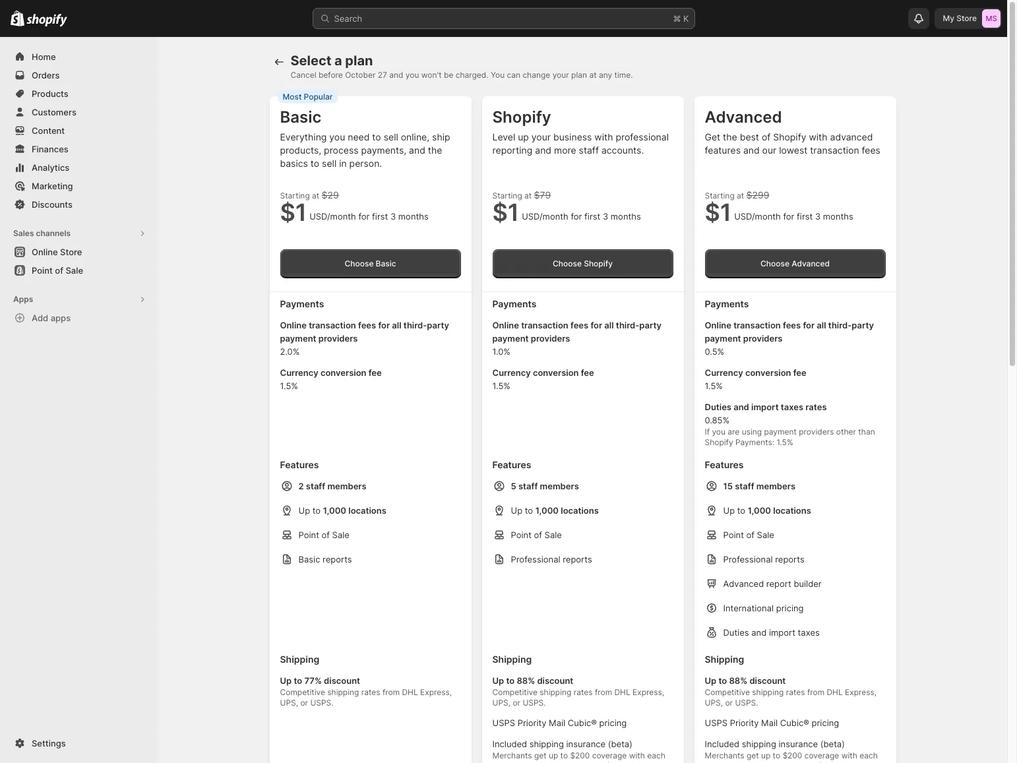 Task type: locate. For each thing, give the bounding box(es) containing it.
3 up choose basic
[[391, 211, 396, 222]]

0 vertical spatial the
[[723, 131, 738, 143]]

1 horizontal spatial discount
[[537, 676, 574, 686]]

2 mail from the left
[[762, 718, 778, 729]]

1.0%
[[493, 346, 511, 357]]

point of sale down 15 staff members
[[724, 530, 775, 540]]

0 horizontal spatial you
[[329, 131, 345, 143]]

2 usd/month from the left
[[522, 211, 569, 222]]

orders link
[[8, 66, 150, 84]]

1 horizontal spatial coverage
[[805, 751, 840, 761]]

point of sale for online transaction fees for all third-party payment providers 0.5%
[[724, 530, 775, 540]]

months inside starting at $299 $1 usd/month for first 3 months
[[823, 211, 854, 222]]

1 horizontal spatial store
[[957, 13, 977, 23]]

3 discount from the left
[[750, 676, 786, 686]]

3 all from the left
[[817, 320, 827, 331]]

2 1,000 from the left
[[536, 506, 559, 516]]

fees down advanced
[[862, 145, 881, 156]]

to
[[372, 131, 381, 143], [311, 158, 320, 169], [313, 506, 321, 516], [525, 506, 533, 516], [738, 506, 746, 516], [294, 676, 302, 686], [506, 676, 515, 686], [719, 676, 727, 686], [561, 751, 568, 761], [773, 751, 781, 761]]

5 staff members
[[511, 481, 579, 492]]

import down international pricing
[[769, 628, 796, 638]]

point for online transaction fees for all third-party payment providers 1.0%
[[511, 530, 532, 540]]

online up 2.0%
[[280, 320, 307, 331]]

currency for shopify
[[493, 368, 531, 378]]

usd/month down $299
[[735, 211, 781, 222]]

for up choose advanced
[[784, 211, 795, 222]]

months up the choose basic link
[[398, 211, 429, 222]]

3 members from the left
[[757, 481, 796, 492]]

1 horizontal spatial competitive
[[493, 688, 538, 698]]

fees for online transaction fees for all third-party payment providers 0.5%
[[783, 320, 801, 331]]

features up 15
[[705, 459, 744, 471]]

1 horizontal spatial each
[[860, 751, 878, 761]]

or for advanced
[[726, 698, 733, 708]]

2 horizontal spatial reports
[[776, 554, 805, 565]]

1 each from the left
[[648, 751, 666, 761]]

providers for 0.5%
[[744, 333, 783, 344]]

sale up basic reports
[[332, 530, 350, 540]]

of down 5 staff members
[[534, 530, 542, 540]]

locations for shopify
[[561, 506, 599, 516]]

the
[[723, 131, 738, 143], [428, 145, 442, 156]]

2 horizontal spatial dhl
[[827, 688, 843, 698]]

the down ship
[[428, 145, 442, 156]]

1 horizontal spatial the
[[723, 131, 738, 143]]

usps
[[493, 718, 515, 729], [705, 718, 728, 729]]

1 get from the left
[[534, 751, 547, 761]]

or
[[301, 698, 308, 708], [513, 698, 521, 708], [726, 698, 733, 708]]

staff right 5
[[519, 481, 538, 492]]

shopify inside shopify level up your business with professional reporting and more staff accounts.
[[493, 108, 551, 127]]

cubic® for advanced
[[781, 718, 810, 729]]

for inside starting at $299 $1 usd/month for first 3 months
[[784, 211, 795, 222]]

2 horizontal spatial fee
[[794, 368, 807, 378]]

first inside the starting at $79 $1 usd/month for first 3 months
[[585, 211, 601, 222]]

27
[[378, 70, 387, 80]]

locations for advanced
[[774, 506, 812, 516]]

duties inside duties and import taxes rates 0.85% if you are using payment providers other than shopify payments: 1.5%
[[705, 402, 732, 412]]

2 vertical spatial basic
[[299, 554, 320, 565]]

import
[[752, 402, 779, 412], [769, 628, 796, 638]]

sell
[[384, 131, 398, 143], [322, 158, 337, 169]]

0 vertical spatial basic
[[280, 108, 322, 127]]

change
[[523, 70, 551, 80]]

basic for basic reports
[[299, 554, 320, 565]]

using
[[742, 427, 762, 437]]

3 up 'choose shopify'
[[603, 211, 609, 222]]

1 horizontal spatial usps
[[705, 718, 728, 729]]

0 horizontal spatial insurance
[[567, 739, 606, 750]]

1.5% for online transaction fees for all third-party payment providers 1.0%
[[493, 381, 511, 391]]

ship
[[432, 131, 450, 143]]

you right if
[[712, 427, 726, 437]]

1 conversion from the left
[[321, 368, 367, 378]]

0 horizontal spatial usd/month
[[310, 211, 356, 222]]

point
[[32, 265, 53, 276], [299, 530, 319, 540], [511, 530, 532, 540], [724, 530, 744, 540]]

and up are
[[734, 402, 750, 412]]

0 horizontal spatial store
[[60, 247, 82, 257]]

1 first from the left
[[372, 211, 388, 222]]

label for shopify
[[587, 762, 605, 764]]

3 inside the starting at $79 $1 usd/month for first 3 months
[[603, 211, 609, 222]]

1 vertical spatial taxes
[[798, 628, 820, 638]]

at left any
[[590, 70, 597, 80]]

shipping for 2 staff members
[[280, 654, 320, 665]]

1 horizontal spatial professional reports
[[724, 554, 805, 565]]

and down best
[[744, 145, 760, 156]]

staff right the 2
[[306, 481, 325, 492]]

1 vertical spatial the
[[428, 145, 442, 156]]

1 professional reports from the left
[[511, 554, 592, 565]]

of for online transaction fees for all third-party payment providers 0.5%
[[747, 530, 755, 540]]

1 priority from the left
[[518, 718, 547, 729]]

1 vertical spatial duties
[[724, 628, 749, 638]]

starting left $79
[[493, 191, 522, 201]]

up to 1,000 locations for advanced
[[724, 506, 812, 516]]

3 currency conversion fee 1.5% from the left
[[705, 368, 807, 391]]

0 vertical spatial sell
[[384, 131, 398, 143]]

advanced inside list
[[724, 579, 764, 589]]

members
[[328, 481, 367, 492], [540, 481, 579, 492], [757, 481, 796, 492]]

0 horizontal spatial first
[[372, 211, 388, 222]]

2 horizontal spatial usd/month
[[735, 211, 781, 222]]

months
[[398, 211, 429, 222], [611, 211, 641, 222], [823, 211, 854, 222]]

my store
[[943, 13, 977, 23]]

0 vertical spatial import
[[752, 402, 779, 412]]

1 horizontal spatial $1
[[493, 198, 520, 227]]

1 payments from the left
[[280, 298, 324, 310]]

online,
[[401, 131, 430, 143]]

$1 for basic
[[280, 198, 307, 227]]

3 up to 1,000 locations from the left
[[724, 506, 812, 516]]

2 months from the left
[[611, 211, 641, 222]]

reports for advanced
[[776, 554, 805, 565]]

fee for advanced
[[794, 368, 807, 378]]

0 horizontal spatial coverage
[[592, 751, 627, 761]]

2 horizontal spatial choose
[[761, 259, 790, 269]]

point of sale down 5 staff members
[[511, 530, 562, 540]]

dhl for shopify
[[615, 688, 631, 698]]

0 horizontal spatial features
[[280, 459, 319, 471]]

locations down 15 staff members
[[774, 506, 812, 516]]

2 competitive from the left
[[493, 688, 538, 698]]

payment for 2.0%
[[280, 333, 316, 344]]

at for advanced
[[737, 191, 745, 201]]

import for duties and import taxes rates 0.85% if you are using payment providers other than shopify payments: 1.5%
[[752, 402, 779, 412]]

from
[[383, 688, 400, 698], [595, 688, 612, 698], [808, 688, 825, 698]]

accounts.
[[602, 145, 644, 156]]

usd/month down '$29'
[[310, 211, 356, 222]]

2 horizontal spatial currency conversion fee 1.5%
[[705, 368, 807, 391]]

2 third- from the left
[[616, 320, 640, 331]]

at inside the starting at $79 $1 usd/month for first 3 months
[[525, 191, 532, 201]]

$200
[[570, 751, 590, 761], [783, 751, 803, 761]]

reports for shopify
[[563, 554, 592, 565]]

point of sale up basic reports
[[299, 530, 350, 540]]

import up using on the right bottom
[[752, 402, 779, 412]]

included shipping insurance (beta) merchants get up to $200 coverage with each eligible shopify shipping label (shopif for advanced
[[705, 739, 878, 764]]

payments up 2.0%
[[280, 298, 324, 310]]

0 horizontal spatial 88%
[[517, 676, 535, 686]]

3 inside starting at $299 $1 usd/month for first 3 months
[[816, 211, 821, 222]]

providers inside online transaction fees for all third-party payment providers 0.5%
[[744, 333, 783, 344]]

1 months from the left
[[398, 211, 429, 222]]

sell left in
[[322, 158, 337, 169]]

discount inside the up to 77% discount competitive shipping rates from dhl express, ups, or usps.
[[324, 676, 360, 686]]

of down online store
[[55, 265, 63, 276]]

features for shopify
[[493, 459, 532, 471]]

2 each from the left
[[860, 751, 878, 761]]

1.5% down '1.0%'
[[493, 381, 511, 391]]

1 88% from the left
[[517, 676, 535, 686]]

up to 1,000 locations down 2 staff members
[[299, 506, 387, 516]]

2 merchants from the left
[[705, 751, 745, 761]]

online for online store
[[32, 247, 58, 257]]

1 horizontal spatial conversion
[[533, 368, 579, 378]]

0 horizontal spatial shopify image
[[11, 10, 25, 26]]

list
[[280, 319, 461, 448], [493, 319, 673, 448], [705, 319, 886, 448], [280, 480, 461, 643], [493, 480, 673, 643], [705, 480, 886, 643], [493, 674, 673, 764], [705, 674, 886, 764]]

0 horizontal spatial your
[[532, 131, 551, 143]]

0 horizontal spatial party
[[427, 320, 449, 331]]

1 horizontal spatial you
[[406, 70, 419, 80]]

advanced down starting at $299 $1 usd/month for first 3 months
[[792, 259, 830, 269]]

store inside online store link
[[60, 247, 82, 257]]

features up 5
[[493, 459, 532, 471]]

3 from from the left
[[808, 688, 825, 698]]

are
[[728, 427, 740, 437]]

report
[[767, 579, 792, 589]]

settings
[[32, 738, 66, 749]]

first inside the starting at $29 $1 usd/month for first 3 months
[[372, 211, 388, 222]]

sales channels
[[13, 228, 71, 238]]

1 usps priority mail cubic® pricing from the left
[[493, 718, 627, 729]]

starting inside starting at $299 $1 usd/month for first 3 months
[[705, 191, 735, 201]]

payments for shopify
[[493, 298, 537, 310]]

2 included shipping insurance (beta) merchants get up to $200 coverage with each eligible shopify shipping label (shopif from the left
[[705, 739, 878, 764]]

1 up to 88% discount competitive shipping rates from dhl express, ups, or usps. from the left
[[493, 676, 665, 708]]

store for online store
[[60, 247, 82, 257]]

2 professional from the left
[[724, 554, 773, 565]]

providers inside online transaction fees for all third-party payment providers 2.0%
[[319, 333, 358, 344]]

2 (beta) from the left
[[821, 739, 845, 750]]

3 features from the left
[[705, 459, 744, 471]]

first up 'choose shopify'
[[585, 211, 601, 222]]

2 fee from the left
[[581, 368, 594, 378]]

won't
[[422, 70, 442, 80]]

0 horizontal spatial pricing
[[600, 718, 627, 729]]

1 horizontal spatial months
[[611, 211, 641, 222]]

1 horizontal spatial eligible
[[705, 762, 732, 764]]

and inside duties and import taxes rates 0.85% if you are using payment providers other than shopify payments: 1.5%
[[734, 402, 750, 412]]

up to 88% discount competitive shipping rates from dhl express, ups, or usps. for advanced
[[705, 676, 877, 708]]

$1 inside starting at $299 $1 usd/month for first 3 months
[[705, 198, 732, 227]]

0 horizontal spatial the
[[428, 145, 442, 156]]

payments up '1.0%'
[[493, 298, 537, 310]]

at inside the starting at $29 $1 usd/month for first 3 months
[[312, 191, 320, 201]]

up to 88% discount competitive shipping rates from dhl express, ups, or usps.
[[493, 676, 665, 708], [705, 676, 877, 708]]

$1 left '$29'
[[280, 198, 307, 227]]

$200 for shopify
[[570, 751, 590, 761]]

1 horizontal spatial professional
[[724, 554, 773, 565]]

transaction for online transaction fees for all third-party payment providers 0.5%
[[734, 320, 781, 331]]

label
[[587, 762, 605, 764], [799, 762, 817, 764]]

staff inside shopify level up your business with professional reporting and more staff accounts.
[[579, 145, 599, 156]]

online transaction fees for all third-party payment providers 0.5%
[[705, 320, 874, 357]]

up to 1,000 locations down 15 staff members
[[724, 506, 812, 516]]

competitive for shopify
[[493, 688, 538, 698]]

fee
[[369, 368, 382, 378], [581, 368, 594, 378], [794, 368, 807, 378]]

starting inside the starting at $79 $1 usd/month for first 3 months
[[493, 191, 522, 201]]

2 from from the left
[[595, 688, 612, 698]]

reports
[[323, 554, 352, 565], [563, 554, 592, 565], [776, 554, 805, 565]]

1,000
[[323, 506, 346, 516], [536, 506, 559, 516], [748, 506, 771, 516]]

1,000 down 2 staff members
[[323, 506, 346, 516]]

3 currency from the left
[[705, 368, 744, 378]]

$1 left $299
[[705, 198, 732, 227]]

online inside online transaction fees for all third-party payment providers 1.0%
[[493, 320, 519, 331]]

months for shopify
[[611, 211, 641, 222]]

1 starting from the left
[[280, 191, 310, 201]]

3 $1 from the left
[[705, 198, 732, 227]]

1 up to 1,000 locations from the left
[[299, 506, 387, 516]]

you inside duties and import taxes rates 0.85% if you are using payment providers other than shopify payments: 1.5%
[[712, 427, 726, 437]]

conversion
[[321, 368, 367, 378], [533, 368, 579, 378], [746, 368, 792, 378]]

third- inside online transaction fees for all third-party payment providers 1.0%
[[616, 320, 640, 331]]

3 or from the left
[[726, 698, 733, 708]]

2 currency from the left
[[493, 368, 531, 378]]

3 conversion from the left
[[746, 368, 792, 378]]

1 party from the left
[[427, 320, 449, 331]]

online for online transaction fees for all third-party payment providers 2.0%
[[280, 320, 307, 331]]

2 up to 88% discount competitive shipping rates from dhl express, ups, or usps. from the left
[[705, 676, 877, 708]]

plan up october in the top of the page
[[345, 53, 373, 69]]

your right change
[[553, 70, 569, 80]]

3 for advanced
[[816, 211, 821, 222]]

2 horizontal spatial or
[[726, 698, 733, 708]]

online up '1.0%'
[[493, 320, 519, 331]]

customers
[[32, 107, 77, 117]]

customers link
[[8, 103, 150, 121]]

1 horizontal spatial ups,
[[493, 698, 511, 708]]

1 coverage from the left
[[592, 751, 627, 761]]

1 members from the left
[[328, 481, 367, 492]]

1 from from the left
[[383, 688, 400, 698]]

of down 15 staff members
[[747, 530, 755, 540]]

discount for advanced
[[750, 676, 786, 686]]

1 all from the left
[[392, 320, 402, 331]]

for up 'choose shopify'
[[571, 211, 582, 222]]

0 horizontal spatial label
[[587, 762, 605, 764]]

in
[[339, 158, 347, 169]]

payment inside online transaction fees for all third-party payment providers 0.5%
[[705, 333, 742, 344]]

choose for shopify
[[553, 259, 582, 269]]

online for online transaction fees for all third-party payment providers 0.5%
[[705, 320, 732, 331]]

3 inside the starting at $29 $1 usd/month for first 3 months
[[391, 211, 396, 222]]

ups, inside the up to 77% discount competitive shipping rates from dhl express, ups, or usps.
[[280, 698, 298, 708]]

2 horizontal spatial first
[[797, 211, 813, 222]]

up
[[299, 506, 310, 516], [511, 506, 523, 516], [724, 506, 735, 516], [280, 676, 292, 686], [493, 676, 504, 686], [705, 676, 717, 686]]

providers inside online transaction fees for all third-party payment providers 1.0%
[[531, 333, 571, 344]]

3 usd/month from the left
[[735, 211, 781, 222]]

3 express, from the left
[[845, 688, 877, 698]]

finances
[[32, 144, 68, 154]]

1.5% right payments:
[[777, 438, 794, 447]]

payment inside online transaction fees for all third-party payment providers 1.0%
[[493, 333, 529, 344]]

you inside "basic everything you need to sell online, ship products, process payments, and the basics to sell in person."
[[329, 131, 345, 143]]

and left more
[[535, 145, 552, 156]]

1 horizontal spatial starting
[[493, 191, 522, 201]]

0 horizontal spatial up to 1,000 locations
[[299, 506, 387, 516]]

2 conversion from the left
[[533, 368, 579, 378]]

starting for basic
[[280, 191, 310, 201]]

0 horizontal spatial express,
[[420, 688, 452, 698]]

party for advanced
[[852, 320, 874, 331]]

3 3 from the left
[[816, 211, 821, 222]]

0 vertical spatial duties
[[705, 402, 732, 412]]

2 $200 from the left
[[783, 751, 803, 761]]

months inside the starting at $79 $1 usd/month for first 3 months
[[611, 211, 641, 222]]

locations
[[349, 506, 387, 516], [561, 506, 599, 516], [774, 506, 812, 516]]

included shipping insurance (beta) merchants get up to $200 coverage with each eligible shopify shipping label (shopif for shopify
[[493, 739, 666, 764]]

1 insurance from the left
[[567, 739, 606, 750]]

currency conversion fee 1.5% down 0.5%
[[705, 368, 807, 391]]

2 choose from the left
[[553, 259, 582, 269]]

3 choose from the left
[[761, 259, 790, 269]]

of up our
[[762, 131, 771, 143]]

advanced inside "advanced get the best of shopify with advanced features and our lowest transaction fees"
[[705, 108, 782, 127]]

1 horizontal spatial label
[[799, 762, 817, 764]]

usd/month inside starting at $299 $1 usd/month for first 3 months
[[735, 211, 781, 222]]

3 up choose advanced
[[816, 211, 821, 222]]

pricing for shopify
[[600, 718, 627, 729]]

usd/month inside the starting at $79 $1 usd/month for first 3 months
[[522, 211, 569, 222]]

starting at $79 $1 usd/month for first 3 months
[[493, 189, 641, 227]]

1 included shipping insurance (beta) merchants get up to $200 coverage with each eligible shopify shipping label (shopif from the left
[[493, 739, 666, 764]]

staff down business
[[579, 145, 599, 156]]

1 horizontal spatial all
[[605, 320, 614, 331]]

party for shopify
[[640, 320, 662, 331]]

person.
[[350, 158, 382, 169]]

and inside "advanced get the best of shopify with advanced features and our lowest transaction fees"
[[744, 145, 760, 156]]

0 horizontal spatial fee
[[369, 368, 382, 378]]

point for online transaction fees for all third-party payment providers 2.0%
[[299, 530, 319, 540]]

2 vertical spatial you
[[712, 427, 726, 437]]

payment inside online transaction fees for all third-party payment providers 2.0%
[[280, 333, 316, 344]]

express, for advanced
[[845, 688, 877, 698]]

choose
[[345, 259, 374, 269], [553, 259, 582, 269], [761, 259, 790, 269]]

shopify image
[[11, 10, 25, 26], [27, 14, 67, 27]]

0 horizontal spatial or
[[301, 698, 308, 708]]

0 horizontal spatial dhl
[[402, 688, 418, 698]]

plan
[[345, 53, 373, 69], [572, 70, 587, 80]]

1 cubic® from the left
[[568, 718, 597, 729]]

1 vertical spatial advanced
[[792, 259, 830, 269]]

transaction for online transaction fees for all third-party payment providers 1.0%
[[521, 320, 569, 331]]

professional
[[616, 131, 669, 143]]

1.5% inside duties and import taxes rates 0.85% if you are using payment providers other than shopify payments: 1.5%
[[777, 438, 794, 447]]

1 label from the left
[[587, 762, 605, 764]]

2 included from the left
[[705, 739, 740, 750]]

and inside select a plan cancel before october 27 and you won't be charged. you can change your plan at any time.
[[390, 70, 404, 80]]

2 horizontal spatial you
[[712, 427, 726, 437]]

1 horizontal spatial locations
[[561, 506, 599, 516]]

transaction inside online transaction fees for all third-party payment providers 1.0%
[[521, 320, 569, 331]]

0 horizontal spatial payments
[[280, 298, 324, 310]]

0 horizontal spatial months
[[398, 211, 429, 222]]

your left business
[[532, 131, 551, 143]]

shopify inside "advanced get the best of shopify with advanced features and our lowest transaction fees"
[[774, 131, 807, 143]]

members right 15
[[757, 481, 796, 492]]

starting inside the starting at $29 $1 usd/month for first 3 months
[[280, 191, 310, 201]]

transaction for online transaction fees for all third-party payment providers 2.0%
[[309, 320, 356, 331]]

1 competitive from the left
[[280, 688, 325, 698]]

import inside duties and import taxes rates 0.85% if you are using payment providers other than shopify payments: 1.5%
[[752, 402, 779, 412]]

2 88% from the left
[[729, 676, 748, 686]]

0 horizontal spatial merchants
[[493, 751, 532, 761]]

1 third- from the left
[[404, 320, 427, 331]]

2 members from the left
[[540, 481, 579, 492]]

1 horizontal spatial choose
[[553, 259, 582, 269]]

months inside the starting at $29 $1 usd/month for first 3 months
[[398, 211, 429, 222]]

cubic® for shopify
[[568, 718, 597, 729]]

fee down online transaction fees for all third-party payment providers 2.0%
[[369, 368, 382, 378]]

2 or from the left
[[513, 698, 521, 708]]

2 horizontal spatial all
[[817, 320, 827, 331]]

currency down 0.5%
[[705, 368, 744, 378]]

2 vertical spatial advanced
[[724, 579, 764, 589]]

usd/month down $79
[[522, 211, 569, 222]]

advanced get the best of shopify with advanced features and our lowest transaction fees
[[705, 108, 881, 156]]

fee down online transaction fees for all third-party payment providers 0.5%
[[794, 368, 807, 378]]

basic
[[280, 108, 322, 127], [376, 259, 396, 269], [299, 554, 320, 565]]

2 horizontal spatial locations
[[774, 506, 812, 516]]

conversion down online transaction fees for all third-party payment providers 1.0%
[[533, 368, 579, 378]]

be
[[444, 70, 454, 80]]

2 usps from the left
[[705, 718, 728, 729]]

online inside online store link
[[32, 247, 58, 257]]

cubic®
[[568, 718, 597, 729], [781, 718, 810, 729]]

point of sale inside button
[[32, 265, 83, 276]]

get for advanced
[[747, 751, 759, 761]]

fees down the choose advanced link
[[783, 320, 801, 331]]

duties and import taxes
[[724, 628, 820, 638]]

advanced for advanced report builder
[[724, 579, 764, 589]]

discount
[[324, 676, 360, 686], [537, 676, 574, 686], [750, 676, 786, 686]]

0 horizontal spatial (beta)
[[608, 739, 633, 750]]

duties up 0.85%
[[705, 402, 732, 412]]

1 horizontal spatial first
[[585, 211, 601, 222]]

members for shopify
[[540, 481, 579, 492]]

$200 for advanced
[[783, 751, 803, 761]]

you up the process
[[329, 131, 345, 143]]

at left $299
[[737, 191, 745, 201]]

(beta) for shopify
[[608, 739, 633, 750]]

0 horizontal spatial included shipping insurance (beta) merchants get up to $200 coverage with each eligible shopify shipping label (shopif
[[493, 739, 666, 764]]

1 horizontal spatial up to 1,000 locations
[[511, 506, 599, 516]]

0 horizontal spatial currency conversion fee 1.5%
[[280, 368, 382, 391]]

all inside online transaction fees for all third-party payment providers 0.5%
[[817, 320, 827, 331]]

advanced report builder
[[724, 579, 822, 589]]

currency down 2.0%
[[280, 368, 319, 378]]

sale for online transaction fees for all third-party payment providers 0.5%
[[757, 530, 775, 540]]

providers for 2.0%
[[319, 333, 358, 344]]

professional
[[511, 554, 561, 565], [724, 554, 773, 565]]

third- inside online transaction fees for all third-party payment providers 0.5%
[[829, 320, 852, 331]]

competitive
[[280, 688, 325, 698], [493, 688, 538, 698], [705, 688, 750, 698]]

channels
[[36, 228, 71, 238]]

fees inside online transaction fees for all third-party payment providers 0.5%
[[783, 320, 801, 331]]

at
[[590, 70, 597, 80], [312, 191, 320, 201], [525, 191, 532, 201], [737, 191, 745, 201]]

3 competitive from the left
[[705, 688, 750, 698]]

3
[[391, 211, 396, 222], [603, 211, 609, 222], [816, 211, 821, 222]]

payment
[[280, 333, 316, 344], [493, 333, 529, 344], [705, 333, 742, 344], [765, 427, 797, 437]]

0.85%
[[705, 415, 730, 426]]

dhl
[[402, 688, 418, 698], [615, 688, 631, 698], [827, 688, 843, 698]]

online up 0.5%
[[705, 320, 732, 331]]

all inside online transaction fees for all third-party payment providers 1.0%
[[605, 320, 614, 331]]

list containing 2 staff members
[[280, 480, 461, 643]]

3 starting from the left
[[705, 191, 735, 201]]

months up 'choose shopify'
[[611, 211, 641, 222]]

0 horizontal spatial conversion
[[321, 368, 367, 378]]

0 horizontal spatial cubic®
[[568, 718, 597, 729]]

0 horizontal spatial professional
[[511, 554, 561, 565]]

fees inside online transaction fees for all third-party payment providers 2.0%
[[358, 320, 376, 331]]

fees for online transaction fees for all third-party payment providers 1.0%
[[571, 320, 589, 331]]

locations down 2 staff members
[[349, 506, 387, 516]]

2 dhl from the left
[[615, 688, 631, 698]]

5
[[511, 481, 517, 492]]

duties down international
[[724, 628, 749, 638]]

0 horizontal spatial 1,000
[[323, 506, 346, 516]]

usd/month inside the starting at $29 $1 usd/month for first 3 months
[[310, 211, 356, 222]]

point of sale button
[[0, 261, 158, 280]]

2 $1 from the left
[[493, 198, 520, 227]]

members right 5
[[540, 481, 579, 492]]

1 mail from the left
[[549, 718, 566, 729]]

shipping inside the up to 77% discount competitive shipping rates from dhl express, ups, or usps.
[[328, 688, 359, 698]]

from inside the up to 77% discount competitive shipping rates from dhl express, ups, or usps.
[[383, 688, 400, 698]]

professional reports
[[511, 554, 592, 565], [724, 554, 805, 565]]

2 reports from the left
[[563, 554, 592, 565]]

with inside "advanced get the best of shopify with advanced features and our lowest transaction fees"
[[809, 131, 828, 143]]

get for shopify
[[534, 751, 547, 761]]

first inside starting at $299 $1 usd/month for first 3 months
[[797, 211, 813, 222]]

plan left any
[[572, 70, 587, 80]]

sale down 5 staff members
[[545, 530, 562, 540]]

2 horizontal spatial ups,
[[705, 698, 723, 708]]

shipping for 5 staff members
[[493, 654, 532, 665]]

sale down 15 staff members
[[757, 530, 775, 540]]

3 first from the left
[[797, 211, 813, 222]]

currency for advanced
[[705, 368, 744, 378]]

first up choose advanced
[[797, 211, 813, 222]]

sale for online transaction fees for all third-party payment providers 2.0%
[[332, 530, 350, 540]]

up to 1,000 locations
[[299, 506, 387, 516], [511, 506, 599, 516], [724, 506, 812, 516]]

2 horizontal spatial features
[[705, 459, 744, 471]]

taxes inside list
[[798, 628, 820, 638]]

3 party from the left
[[852, 320, 874, 331]]

1 usps from the left
[[493, 718, 515, 729]]

1 dhl from the left
[[402, 688, 418, 698]]

payment up 2.0%
[[280, 333, 316, 344]]

2 horizontal spatial 3
[[816, 211, 821, 222]]

2 horizontal spatial third-
[[829, 320, 852, 331]]

2 horizontal spatial 1,000
[[748, 506, 771, 516]]

1 horizontal spatial from
[[595, 688, 612, 698]]

at inside starting at $299 $1 usd/month for first 3 months
[[737, 191, 745, 201]]

and down international pricing
[[752, 628, 767, 638]]

store for my store
[[957, 13, 977, 23]]

dhl inside the up to 77% discount competitive shipping rates from dhl express, ups, or usps.
[[402, 688, 418, 698]]

2 3 from the left
[[603, 211, 609, 222]]

1 discount from the left
[[324, 676, 360, 686]]

you
[[406, 70, 419, 80], [329, 131, 345, 143], [712, 427, 726, 437]]

0 horizontal spatial $200
[[570, 751, 590, 761]]

$1 inside the starting at $29 $1 usd/month for first 3 months
[[280, 198, 307, 227]]

payment up 0.5%
[[705, 333, 742, 344]]

online store button
[[0, 243, 158, 261]]

2 professional reports from the left
[[724, 554, 805, 565]]

point down online store
[[32, 265, 53, 276]]

1 express, from the left
[[420, 688, 452, 698]]

and right 27
[[390, 70, 404, 80]]

2 ups, from the left
[[493, 698, 511, 708]]

payment inside duties and import taxes rates 0.85% if you are using payment providers other than shopify payments: 1.5%
[[765, 427, 797, 437]]

0 vertical spatial your
[[553, 70, 569, 80]]

1 horizontal spatial included shipping insurance (beta) merchants get up to $200 coverage with each eligible shopify shipping label (shopif
[[705, 739, 878, 764]]

online inside online transaction fees for all third-party payment providers 2.0%
[[280, 320, 307, 331]]

usps.
[[310, 698, 334, 708], [523, 698, 546, 708], [735, 698, 759, 708]]

2 up to 1,000 locations from the left
[[511, 506, 599, 516]]

competitive for advanced
[[705, 688, 750, 698]]

2 first from the left
[[585, 211, 601, 222]]

2 usps. from the left
[[523, 698, 546, 708]]

usd/month for shopify
[[522, 211, 569, 222]]

2 starting from the left
[[493, 191, 522, 201]]

0 horizontal spatial from
[[383, 688, 400, 698]]

with inside shopify level up your business with professional reporting and more staff accounts.
[[595, 131, 613, 143]]

fee down online transaction fees for all third-party payment providers 1.0%
[[581, 368, 594, 378]]

or inside the up to 77% discount competitive shipping rates from dhl express, ups, or usps.
[[301, 698, 308, 708]]

included shipping insurance (beta) merchants get up to $200 coverage with each eligible shopify shipping label (shopif
[[493, 739, 666, 764], [705, 739, 878, 764]]

2 horizontal spatial up to 1,000 locations
[[724, 506, 812, 516]]

party inside online transaction fees for all third-party payment providers 0.5%
[[852, 320, 874, 331]]

point of sale for online transaction fees for all third-party payment providers 2.0%
[[299, 530, 350, 540]]

up inside shopify level up your business with professional reporting and more staff accounts.
[[518, 131, 529, 143]]

0 vertical spatial plan
[[345, 53, 373, 69]]

2 horizontal spatial starting
[[705, 191, 735, 201]]

3 payments from the left
[[705, 298, 749, 310]]

all
[[392, 320, 402, 331], [605, 320, 614, 331], [817, 320, 827, 331]]

add
[[32, 313, 48, 323]]

basic for basic everything you need to sell online, ship products, process payments, and the basics to sell in person.
[[280, 108, 322, 127]]

point of sale for online transaction fees for all third-party payment providers 1.0%
[[511, 530, 562, 540]]

taxes for duties and import taxes
[[798, 628, 820, 638]]

taxes inside duties and import taxes rates 0.85% if you are using payment providers other than shopify payments: 1.5%
[[781, 402, 804, 412]]

1 eligible from the left
[[493, 762, 519, 764]]

can
[[507, 70, 521, 80]]

2 features from the left
[[493, 459, 532, 471]]

0 horizontal spatial up
[[518, 131, 529, 143]]

the up features
[[723, 131, 738, 143]]

first for shopify
[[585, 211, 601, 222]]

months up choose advanced
[[823, 211, 854, 222]]

0 horizontal spatial reports
[[323, 554, 352, 565]]

2 currency conversion fee 1.5% from the left
[[493, 368, 594, 391]]

insurance for advanced
[[779, 739, 818, 750]]

0 horizontal spatial professional reports
[[511, 554, 592, 565]]

1 horizontal spatial party
[[640, 320, 662, 331]]

fees down choose shopify link
[[571, 320, 589, 331]]

1 included from the left
[[493, 739, 527, 750]]

transaction inside online transaction fees for all third-party payment providers 2.0%
[[309, 320, 356, 331]]

your inside select a plan cancel before october 27 and you won't be charged. you can change your plan at any time.
[[553, 70, 569, 80]]

choose down the starting at $79 $1 usd/month for first 3 months
[[553, 259, 582, 269]]

eligible for shopify
[[493, 762, 519, 764]]

locations down 5 staff members
[[561, 506, 599, 516]]

1 (beta) from the left
[[608, 739, 633, 750]]

basic inside "basic everything you need to sell online, ship products, process payments, and the basics to sell in person."
[[280, 108, 322, 127]]

conversion down online transaction fees for all third-party payment providers 2.0%
[[321, 368, 367, 378]]

third-
[[404, 320, 427, 331], [616, 320, 640, 331], [829, 320, 852, 331]]

currency down '1.0%'
[[493, 368, 531, 378]]

88%
[[517, 676, 535, 686], [729, 676, 748, 686]]

at left '$29'
[[312, 191, 320, 201]]

payment up '1.0%'
[[493, 333, 529, 344]]

starting for advanced
[[705, 191, 735, 201]]

currency conversion fee 1.5% down '1.0%'
[[493, 368, 594, 391]]

select a plan cancel before october 27 and you won't be charged. you can change your plan at any time.
[[291, 53, 633, 80]]

point down 5
[[511, 530, 532, 540]]

2 insurance from the left
[[779, 739, 818, 750]]

3 months from the left
[[823, 211, 854, 222]]

for down choose shopify link
[[591, 320, 603, 331]]

sell up payments,
[[384, 131, 398, 143]]

starting down 'basics'
[[280, 191, 310, 201]]

1 horizontal spatial mail
[[762, 718, 778, 729]]

online inside online transaction fees for all third-party payment providers 0.5%
[[705, 320, 732, 331]]

1.5% down 2.0%
[[280, 381, 298, 391]]

1 $1 from the left
[[280, 198, 307, 227]]

fees down the choose basic link
[[358, 320, 376, 331]]

point down 15
[[724, 530, 744, 540]]

members right the 2
[[328, 481, 367, 492]]

2 usps priority mail cubic® pricing from the left
[[705, 718, 840, 729]]

3 dhl from the left
[[827, 688, 843, 698]]

0 horizontal spatial all
[[392, 320, 402, 331]]

features up the 2
[[280, 459, 319, 471]]

2 label from the left
[[799, 762, 817, 764]]

3 reports from the left
[[776, 554, 805, 565]]

express, inside the up to 77% discount competitive shipping rates from dhl express, ups, or usps.
[[420, 688, 452, 698]]

1 horizontal spatial included
[[705, 739, 740, 750]]

2 discount from the left
[[537, 676, 574, 686]]

2 horizontal spatial competitive
[[705, 688, 750, 698]]

pricing
[[777, 603, 804, 614], [600, 718, 627, 729], [812, 718, 840, 729]]

2 horizontal spatial currency
[[705, 368, 744, 378]]

0 vertical spatial taxes
[[781, 402, 804, 412]]

fees inside online transaction fees for all third-party payment providers 1.0%
[[571, 320, 589, 331]]

months for advanced
[[823, 211, 854, 222]]

party inside online transaction fees for all third-party payment providers 1.0%
[[640, 320, 662, 331]]

store right the my
[[957, 13, 977, 23]]

sale down online store link at top left
[[66, 265, 83, 276]]

staff right 15
[[735, 481, 755, 492]]

rates inside the up to 77% discount competitive shipping rates from dhl express, ups, or usps.
[[361, 688, 380, 698]]

2 horizontal spatial usps.
[[735, 698, 759, 708]]

you left won't
[[406, 70, 419, 80]]

online transaction fees for all third-party payment providers 2.0%
[[280, 320, 449, 357]]

2 get from the left
[[747, 751, 759, 761]]

store up point of sale button
[[60, 247, 82, 257]]



Task type: describe. For each thing, give the bounding box(es) containing it.
ups, for shopify
[[493, 698, 511, 708]]

⌘ k
[[673, 13, 689, 24]]

payments for advanced
[[705, 298, 749, 310]]

1 vertical spatial basic
[[376, 259, 396, 269]]

1 reports from the left
[[323, 554, 352, 565]]

my store image
[[983, 9, 1001, 28]]

members for advanced
[[757, 481, 796, 492]]

conversion for advanced
[[746, 368, 792, 378]]

sale inside button
[[66, 265, 83, 276]]

1 horizontal spatial shopify image
[[27, 14, 67, 27]]

from for advanced
[[808, 688, 825, 698]]

online transaction fees for all third-party payment providers 1.0%
[[493, 320, 662, 357]]

up to 77% discount competitive shipping rates from dhl express, ups, or usps.
[[280, 676, 452, 708]]

88% for shopify
[[517, 676, 535, 686]]

of inside "advanced get the best of shopify with advanced features and our lowest transaction fees"
[[762, 131, 771, 143]]

basic reports
[[299, 554, 352, 565]]

usps. for shopify
[[523, 698, 546, 708]]

currency conversion fee 1.5% for shopify
[[493, 368, 594, 391]]

15 staff members
[[724, 481, 796, 492]]

most popular
[[283, 91, 333, 101]]

1 horizontal spatial sell
[[384, 131, 398, 143]]

list containing 5 staff members
[[493, 480, 673, 643]]

if
[[705, 427, 710, 437]]

import for duties and import taxes
[[769, 628, 796, 638]]

marketing link
[[8, 177, 150, 195]]

at inside select a plan cancel before october 27 and you won't be charged. you can change your plan at any time.
[[590, 70, 597, 80]]

payments,
[[361, 145, 407, 156]]

currency conversion fee 1.5% for advanced
[[705, 368, 807, 391]]

settings link
[[8, 735, 150, 753]]

basics
[[280, 158, 308, 169]]

duties and import taxes rates 0.85% if you are using payment providers other than shopify payments: 1.5%
[[705, 402, 876, 447]]

at for basic
[[312, 191, 320, 201]]

conversion for shopify
[[533, 368, 579, 378]]

usps. inside the up to 77% discount competitive shipping rates from dhl express, ups, or usps.
[[310, 698, 334, 708]]

1 1,000 from the left
[[323, 506, 346, 516]]

your inside shopify level up your business with professional reporting and more staff accounts.
[[532, 131, 551, 143]]

third- for advanced
[[829, 320, 852, 331]]

1 horizontal spatial pricing
[[777, 603, 804, 614]]

starting for shopify
[[493, 191, 522, 201]]

get
[[705, 131, 721, 143]]

merchants for advanced
[[705, 751, 745, 761]]

basic everything you need to sell online, ship products, process payments, and the basics to sell in person.
[[280, 108, 450, 169]]

duties for duties and import taxes rates 0.85% if you are using payment providers other than shopify payments: 1.5%
[[705, 402, 732, 412]]

shopify level up your business with professional reporting and more staff accounts.
[[493, 108, 669, 156]]

products link
[[8, 84, 150, 103]]

online for online transaction fees for all third-party payment providers 1.0%
[[493, 320, 519, 331]]

reporting
[[493, 145, 533, 156]]

discounts link
[[8, 195, 150, 214]]

finances link
[[8, 140, 150, 158]]

usps for shopify
[[493, 718, 515, 729]]

marketing
[[32, 181, 73, 191]]

1 horizontal spatial plan
[[572, 70, 587, 80]]

a
[[335, 53, 342, 69]]

level
[[493, 131, 516, 143]]

professional reports for advanced
[[724, 554, 805, 565]]

and inside "basic everything you need to sell online, ship products, process payments, and the basics to sell in person."
[[409, 145, 426, 156]]

duties for duties and import taxes
[[724, 628, 749, 638]]

staff for online transaction fees for all third-party payment providers 2.0%
[[306, 481, 325, 492]]

features
[[705, 145, 741, 156]]

products,
[[280, 145, 322, 156]]

october
[[345, 70, 376, 80]]

for inside online transaction fees for all third-party payment providers 1.0%
[[591, 320, 603, 331]]

of for online transaction fees for all third-party payment providers 1.0%
[[534, 530, 542, 540]]

point for online transaction fees for all third-party payment providers 0.5%
[[724, 530, 744, 540]]

starting at $29 $1 usd/month for first 3 months
[[280, 189, 429, 227]]

1 currency from the left
[[280, 368, 319, 378]]

charged.
[[456, 70, 489, 80]]

of for online transaction fees for all third-party payment providers 2.0%
[[322, 530, 330, 540]]

each for shopify
[[648, 751, 666, 761]]

payments:
[[736, 438, 775, 447]]

professional for advanced
[[724, 554, 773, 565]]

business
[[554, 131, 592, 143]]

cancel
[[291, 70, 316, 80]]

any
[[599, 70, 613, 80]]

usd/month for advanced
[[735, 211, 781, 222]]

$1 for shopify
[[493, 198, 520, 227]]

choose advanced
[[761, 259, 830, 269]]

online store
[[32, 247, 82, 257]]

2 staff members
[[299, 481, 367, 492]]

analytics link
[[8, 158, 150, 177]]

you inside select a plan cancel before october 27 and you won't be charged. you can change your plan at any time.
[[406, 70, 419, 80]]

of inside point of sale link
[[55, 265, 63, 276]]

before
[[319, 70, 343, 80]]

3 for basic
[[391, 211, 396, 222]]

$29
[[322, 189, 339, 201]]

choose for advanced
[[761, 259, 790, 269]]

my
[[943, 13, 955, 23]]

need
[[348, 131, 370, 143]]

the inside "basic everything you need to sell online, ship products, process payments, and the basics to sell in person."
[[428, 145, 442, 156]]

point inside point of sale link
[[32, 265, 53, 276]]

1.5% for online transaction fees for all third-party payment providers 0.5%
[[705, 381, 723, 391]]

for inside online transaction fees for all third-party payment providers 0.5%
[[803, 320, 815, 331]]

apps button
[[8, 290, 150, 309]]

products
[[32, 88, 69, 99]]

discount for shopify
[[537, 676, 574, 686]]

list containing 15 staff members
[[705, 480, 886, 643]]

third- inside online transaction fees for all third-party payment providers 2.0%
[[404, 320, 427, 331]]

choose advanced link
[[705, 249, 886, 278]]

transaction inside "advanced get the best of shopify with advanced features and our lowest transaction fees"
[[811, 145, 860, 156]]

payment for 0.5%
[[705, 333, 742, 344]]

choose basic link
[[280, 249, 461, 278]]

builder
[[794, 579, 822, 589]]

mail for advanced
[[762, 718, 778, 729]]

payment for 1.0%
[[493, 333, 529, 344]]

1 currency conversion fee 1.5% from the left
[[280, 368, 382, 391]]

choose shopify link
[[493, 249, 673, 278]]

best
[[740, 131, 760, 143]]

up for advanced
[[762, 751, 771, 761]]

up to 88% discount competitive shipping rates from dhl express, ups, or usps. for shopify
[[493, 676, 665, 708]]

advanced
[[831, 131, 873, 143]]

1 features from the left
[[280, 459, 319, 471]]

$1 for advanced
[[705, 198, 732, 227]]

(beta) for advanced
[[821, 739, 845, 750]]

professional for shopify
[[511, 554, 561, 565]]

more
[[554, 145, 577, 156]]

party inside online transaction fees for all third-party payment providers 2.0%
[[427, 320, 449, 331]]

international pricing
[[724, 603, 804, 614]]

shopify inside duties and import taxes rates 0.85% if you are using payment providers other than shopify payments: 1.5%
[[705, 438, 734, 447]]

home link
[[8, 48, 150, 66]]

express, for shopify
[[633, 688, 665, 698]]

sale for online transaction fees for all third-party payment providers 1.0%
[[545, 530, 562, 540]]

1 vertical spatial sell
[[322, 158, 337, 169]]

1.5% for online transaction fees for all third-party payment providers 2.0%
[[280, 381, 298, 391]]

fees inside "advanced get the best of shopify with advanced features and our lowest transaction fees"
[[862, 145, 881, 156]]

priority for shopify
[[518, 718, 547, 729]]

online store link
[[8, 243, 150, 261]]

0 horizontal spatial plan
[[345, 53, 373, 69]]

the inside "advanced get the best of shopify with advanced features and our lowest transaction fees"
[[723, 131, 738, 143]]

⌘
[[673, 13, 681, 24]]

usps for advanced
[[705, 718, 728, 729]]

staff for online transaction fees for all third-party payment providers 1.0%
[[519, 481, 538, 492]]

all for advanced
[[817, 320, 827, 331]]

advanced for advanced get the best of shopify with advanced features and our lowest transaction fees
[[705, 108, 782, 127]]

first for basic
[[372, 211, 388, 222]]

to inside the up to 77% discount competitive shipping rates from dhl express, ups, or usps.
[[294, 676, 302, 686]]

process
[[324, 145, 359, 156]]

1 fee from the left
[[369, 368, 382, 378]]

1,000 for shopify
[[536, 506, 559, 516]]

label for advanced
[[799, 762, 817, 764]]

third- for shopify
[[616, 320, 640, 331]]

providers inside duties and import taxes rates 0.85% if you are using payment providers other than shopify payments: 1.5%
[[799, 427, 834, 437]]

competitive inside the up to 77% discount competitive shipping rates from dhl express, ups, or usps.
[[280, 688, 325, 698]]

starting at $299 $1 usd/month for first 3 months
[[705, 189, 854, 227]]

coverage for advanced
[[805, 751, 840, 761]]

from for shopify
[[595, 688, 612, 698]]

popular
[[304, 91, 333, 101]]

2.0%
[[280, 346, 300, 357]]

our
[[763, 145, 777, 156]]

3 for shopify
[[603, 211, 609, 222]]

up for shopify
[[549, 751, 558, 761]]

up to 1,000 locations for shopify
[[511, 506, 599, 516]]

most
[[283, 91, 302, 101]]

staff for online transaction fees for all third-party payment providers 0.5%
[[735, 481, 755, 492]]

discounts
[[32, 199, 73, 210]]

coverage for shopify
[[592, 751, 627, 761]]

content
[[32, 125, 65, 136]]

priority for advanced
[[730, 718, 759, 729]]

search
[[334, 13, 362, 24]]

2
[[299, 481, 304, 492]]

dhl for advanced
[[827, 688, 843, 698]]

rates inside duties and import taxes rates 0.85% if you are using payment providers other than shopify payments: 1.5%
[[806, 402, 827, 412]]

all for shopify
[[605, 320, 614, 331]]

for inside the starting at $29 $1 usd/month for first 3 months
[[359, 211, 370, 222]]

lowest
[[780, 145, 808, 156]]

all inside online transaction fees for all third-party payment providers 2.0%
[[392, 320, 402, 331]]

0.5%
[[705, 346, 725, 357]]

for inside online transaction fees for all third-party payment providers 2.0%
[[378, 320, 390, 331]]

pricing for advanced
[[812, 718, 840, 729]]

mail for shopify
[[549, 718, 566, 729]]

apps
[[51, 313, 71, 323]]

for inside the starting at $79 $1 usd/month for first 3 months
[[571, 211, 582, 222]]

each for advanced
[[860, 751, 878, 761]]

orders
[[32, 70, 60, 81]]

merchants for shopify
[[493, 751, 532, 761]]

1 locations from the left
[[349, 506, 387, 516]]

ups, for advanced
[[705, 698, 723, 708]]

15
[[724, 481, 733, 492]]

and inside shopify level up your business with professional reporting and more staff accounts.
[[535, 145, 552, 156]]

usps priority mail cubic® pricing for shopify
[[493, 718, 627, 729]]

up inside the up to 77% discount competitive shipping rates from dhl express, ups, or usps.
[[280, 676, 292, 686]]

$79
[[534, 189, 551, 201]]

other
[[837, 427, 857, 437]]



Task type: vqa. For each thing, say whether or not it's contained in the screenshot.
Discounts link
yes



